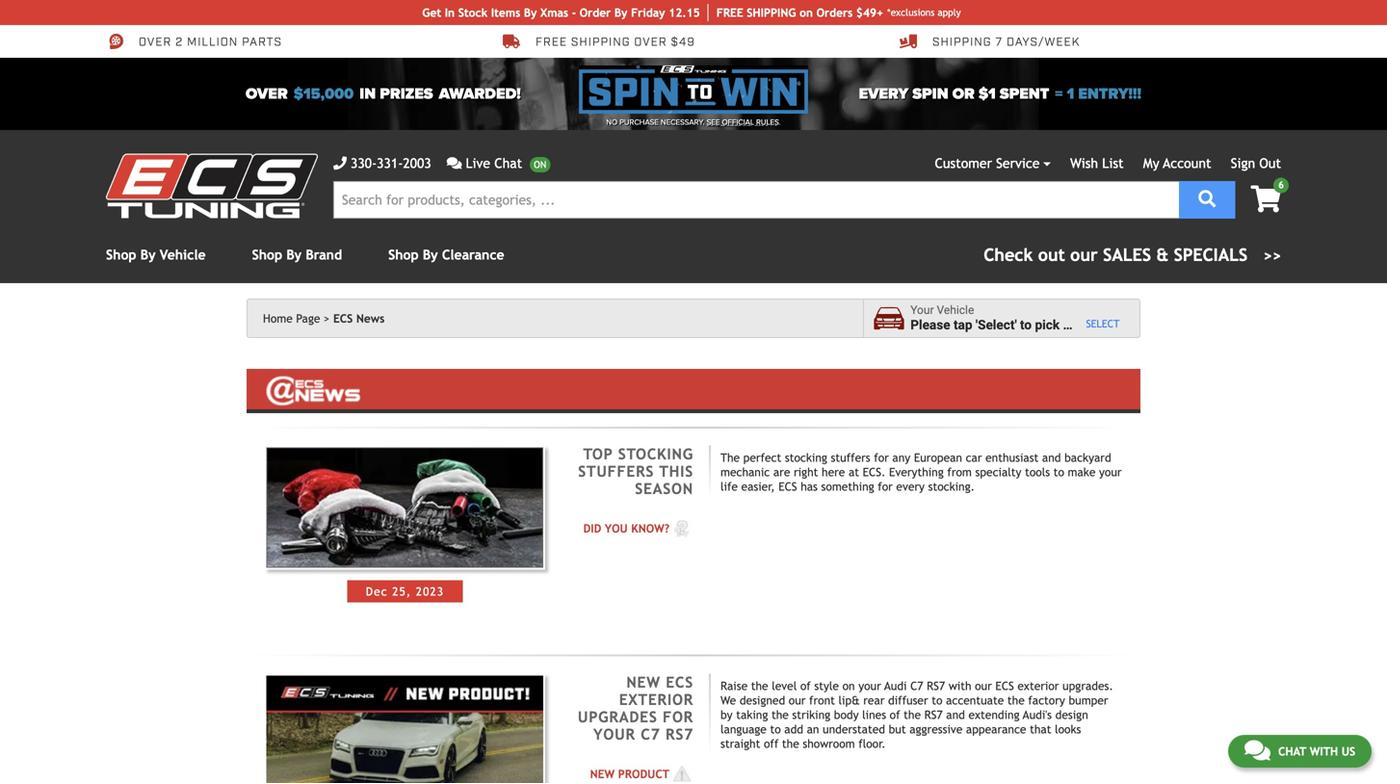 Task type: describe. For each thing, give the bounding box(es) containing it.
rules
[[757, 118, 780, 127]]

over
[[635, 34, 668, 50]]

331-
[[377, 156, 403, 171]]

free
[[536, 34, 568, 50]]

comments image for live
[[447, 157, 462, 170]]

language
[[721, 723, 767, 736]]

7
[[996, 34, 1003, 50]]

free shipping over $49 link
[[503, 33, 696, 50]]

prizes
[[380, 85, 433, 103]]

6 image
[[670, 519, 694, 538]]

rs7 inside new ecs exterior upgrades for your c7 rs7
[[666, 726, 694, 744]]

stock
[[459, 6, 488, 19]]

stuffers
[[831, 451, 871, 465]]

by right the order
[[615, 6, 628, 19]]

customer service button
[[935, 153, 1052, 173]]

no
[[607, 118, 618, 127]]

1 horizontal spatial our
[[976, 680, 993, 693]]

to inside your vehicle please tap 'select' to pick a vehicle
[[1021, 318, 1032, 333]]

shopping cart image
[[1252, 186, 1282, 213]]

by for shop by clearance
[[423, 247, 438, 263]]

every
[[897, 480, 925, 494]]

shop for shop by brand
[[252, 247, 283, 263]]

over for over 2 million parts
[[139, 34, 172, 50]]

1
[[1068, 85, 1075, 103]]

sales & specials link
[[984, 242, 1282, 268]]

top stocking stuffers this season
[[579, 446, 694, 498]]

accentuate
[[947, 694, 1005, 707]]

1 vertical spatial rs7
[[925, 708, 943, 722]]

Search text field
[[333, 181, 1180, 219]]

and inside "the perfect stocking stuffers for any european car enthusiast and backyard mechanic are right here at ecs.   everything from specialty tools to make your life easier, ecs has something for every stocking."
[[1043, 451, 1062, 465]]

1 horizontal spatial chat
[[1279, 745, 1307, 759]]

chat with us link
[[1229, 735, 1373, 768]]

you
[[605, 522, 628, 535]]

did you know?
[[584, 522, 670, 535]]

page
[[296, 312, 320, 325]]

no purchase necessary. see official rules .
[[607, 118, 781, 127]]

exterior
[[620, 692, 694, 709]]

shop by brand
[[252, 247, 342, 263]]

right
[[794, 466, 819, 479]]

by for shop by brand
[[287, 247, 302, 263]]

wish list
[[1071, 156, 1124, 171]]

your inside new ecs exterior upgrades for your c7 rs7
[[594, 726, 636, 744]]

dec 25, 2023
[[366, 585, 444, 598]]

get
[[423, 6, 442, 19]]

*exclusions
[[888, 7, 935, 18]]

new ecs exterior upgrades for your c7 rs7 link
[[578, 674, 694, 744]]

million
[[187, 34, 238, 50]]

new for ecs
[[627, 674, 661, 692]]

0 vertical spatial rs7
[[927, 680, 946, 693]]

product
[[618, 768, 670, 781]]

did
[[584, 522, 602, 535]]

by for shop by vehicle
[[140, 247, 156, 263]]

tools
[[1026, 466, 1051, 479]]

stocking
[[785, 451, 828, 465]]

shop by clearance
[[389, 247, 505, 263]]

4 image
[[670, 765, 694, 784]]

ecs news
[[333, 312, 385, 325]]

ping
[[771, 6, 797, 19]]

1 vertical spatial of
[[890, 708, 901, 722]]

0 horizontal spatial vehicle
[[160, 247, 206, 263]]

-
[[572, 6, 577, 19]]

necessary.
[[661, 118, 705, 127]]

rear
[[864, 694, 885, 707]]

add
[[785, 723, 804, 736]]

backyard
[[1065, 451, 1112, 465]]

your inside your vehicle please tap 'select' to pick a vehicle
[[911, 304, 935, 317]]

looks
[[1055, 723, 1082, 736]]

0 horizontal spatial our
[[789, 694, 806, 707]]

$15,000
[[294, 85, 354, 103]]

items
[[491, 6, 521, 19]]

ecs left news
[[333, 312, 353, 325]]

audi's
[[1023, 708, 1053, 722]]

level
[[772, 680, 797, 693]]

specialty
[[976, 466, 1022, 479]]

2
[[176, 34, 183, 50]]

vehicle inside your vehicle please tap 'select' to pick a vehicle
[[937, 304, 975, 317]]

home page
[[263, 312, 320, 325]]

clearance
[[442, 247, 505, 263]]

0 vertical spatial of
[[801, 680, 811, 693]]

european
[[915, 451, 963, 465]]

the down add
[[783, 737, 800, 751]]

lines
[[863, 708, 887, 722]]

out
[[1260, 156, 1282, 171]]

top stocking stuffers this season link
[[579, 446, 694, 498]]

sign
[[1232, 156, 1256, 171]]

to inside "the perfect stocking stuffers for any european car enthusiast and backyard mechanic are right here at ecs.   everything from specialty tools to make your life easier, ecs has something for every stocking."
[[1054, 466, 1065, 479]]

design
[[1056, 708, 1089, 722]]

any
[[893, 451, 911, 465]]

top stocking stuffers this season image
[[265, 446, 546, 570]]

season
[[635, 481, 694, 498]]

2023
[[416, 585, 444, 598]]

bumper
[[1069, 694, 1109, 707]]

vehicle
[[1074, 318, 1116, 333]]

new ecs exterior upgrades for your c7 rs7
[[578, 674, 694, 744]]

customer service
[[935, 156, 1040, 171]]

news
[[356, 312, 385, 325]]

shop for shop by clearance
[[389, 247, 419, 263]]

1 horizontal spatial with
[[1310, 745, 1339, 759]]

free
[[717, 6, 744, 19]]

stocking.
[[929, 480, 975, 494]]

chat inside "link"
[[495, 156, 523, 171]]

by left xmas
[[524, 6, 537, 19]]

chat with us
[[1279, 745, 1356, 759]]

upgrades
[[578, 709, 658, 726]]

dec
[[366, 585, 388, 598]]

phone image
[[333, 157, 347, 170]]

straight
[[721, 737, 761, 751]]

are
[[774, 466, 791, 479]]

the up add
[[772, 708, 789, 722]]

off
[[764, 737, 779, 751]]

days/week
[[1007, 34, 1081, 50]]

&
[[1157, 245, 1169, 265]]

exterior
[[1018, 680, 1060, 693]]

0 horizontal spatial on
[[800, 6, 813, 19]]

with inside raise the level of style on your audi c7 rs7 with our ecs exterior upgrades. we designed our front lip& rear diffuser to accentuate the factory bumper by taking the striking body lines of the rs7 and extending audi's design language to add an understated but aggressive appearance that looks straight off the showroom floor.
[[949, 680, 972, 693]]

6
[[1279, 179, 1285, 190]]

understated
[[823, 723, 886, 736]]



Task type: locate. For each thing, give the bounding box(es) containing it.
1 vertical spatial your
[[859, 680, 882, 693]]

by
[[721, 708, 733, 722]]

extending
[[969, 708, 1020, 722]]

1 vertical spatial for
[[878, 480, 893, 494]]

1 horizontal spatial c7
[[911, 680, 924, 693]]

0 vertical spatial for
[[874, 451, 889, 465]]

1 vertical spatial with
[[1310, 745, 1339, 759]]

shop for shop by vehicle
[[106, 247, 136, 263]]

ecs.
[[863, 466, 886, 479]]

of left style
[[801, 680, 811, 693]]

1 horizontal spatial your
[[1100, 466, 1123, 479]]

new left product
[[590, 768, 615, 781]]

home page link
[[263, 312, 330, 325]]

your up rear
[[859, 680, 882, 693]]

1 vertical spatial and
[[947, 708, 966, 722]]

0 vertical spatial c7
[[911, 680, 924, 693]]

=
[[1056, 85, 1064, 103]]

on right ping
[[800, 6, 813, 19]]

2003
[[403, 156, 432, 171]]

entry!!!
[[1079, 85, 1142, 103]]

shipping 7 days/week link
[[900, 33, 1081, 50]]

perfect
[[744, 451, 782, 465]]

here
[[822, 466, 846, 479]]

0 horizontal spatial comments image
[[447, 157, 462, 170]]

free shipping over $49
[[536, 34, 696, 50]]

new up upgrades
[[627, 674, 661, 692]]

of up but
[[890, 708, 901, 722]]

rs7 up aggressive
[[925, 708, 943, 722]]

0 horizontal spatial of
[[801, 680, 811, 693]]

shop
[[106, 247, 136, 263], [252, 247, 283, 263], [389, 247, 419, 263]]

0 horizontal spatial chat
[[495, 156, 523, 171]]

chat left us
[[1279, 745, 1307, 759]]

1 vertical spatial our
[[789, 694, 806, 707]]

the up designed
[[752, 680, 769, 693]]

ecs inside new ecs exterior upgrades for your c7 rs7
[[666, 674, 694, 692]]

in
[[360, 85, 376, 103]]

comments image left chat with us
[[1245, 739, 1271, 762]]

comments image inside the live chat "link"
[[447, 157, 462, 170]]

to up off
[[771, 723, 781, 736]]

new ecs exterior upgrades for your c7 rs7 image
[[265, 674, 546, 784]]

vehicle up 'tap'
[[937, 304, 975, 317]]

1 horizontal spatial of
[[890, 708, 901, 722]]

designed
[[740, 694, 786, 707]]

1 horizontal spatial over
[[246, 85, 288, 103]]

for down ecs.
[[878, 480, 893, 494]]

6 link
[[1236, 178, 1290, 214]]

diffuser
[[889, 694, 929, 707]]

customer
[[935, 156, 993, 171]]

0 vertical spatial vehicle
[[160, 247, 206, 263]]

your inside "the perfect stocking stuffers for any european car enthusiast and backyard mechanic are right here at ecs.   everything from specialty tools to make your life easier, ecs has something for every stocking."
[[1100, 466, 1123, 479]]

new for product
[[590, 768, 615, 781]]

over 2 million parts link
[[106, 33, 282, 50]]

our up accentuate
[[976, 680, 993, 693]]

something
[[822, 480, 875, 494]]

shipping 7 days/week
[[933, 34, 1081, 50]]

1 vertical spatial on
[[843, 680, 856, 693]]

330-331-2003
[[351, 156, 432, 171]]

shop by clearance link
[[389, 247, 505, 263]]

ecs
[[333, 312, 353, 325], [779, 480, 798, 494], [666, 674, 694, 692], [996, 680, 1015, 693]]

0 horizontal spatial and
[[947, 708, 966, 722]]

orders
[[817, 6, 853, 19]]

sign out
[[1232, 156, 1282, 171]]

your up new product
[[594, 726, 636, 744]]

c7 inside raise the level of style on your audi c7 rs7 with our ecs exterior upgrades. we designed our front lip& rear diffuser to accentuate the factory bumper by taking the striking body lines of the rs7 and extending audi's design language to add an understated but aggressive appearance that looks straight off the showroom floor.
[[911, 680, 924, 693]]

on
[[800, 6, 813, 19], [843, 680, 856, 693]]

0 horizontal spatial with
[[949, 680, 972, 693]]

over left 2 on the left of the page
[[139, 34, 172, 50]]

wish list link
[[1071, 156, 1124, 171]]

we
[[721, 694, 737, 707]]

stocking
[[619, 446, 694, 463]]

*exclusions apply link
[[888, 5, 962, 20]]

at
[[849, 466, 860, 479]]

an
[[807, 723, 820, 736]]

0 horizontal spatial your
[[859, 680, 882, 693]]

to left the pick
[[1021, 318, 1032, 333]]

comments image
[[447, 157, 462, 170], [1245, 739, 1271, 762]]

330-
[[351, 156, 377, 171]]

1 vertical spatial comments image
[[1245, 739, 1271, 762]]

2 shop from the left
[[252, 247, 283, 263]]

your up please
[[911, 304, 935, 317]]

0 horizontal spatial shop
[[106, 247, 136, 263]]

c7 inside new ecs exterior upgrades for your c7 rs7
[[641, 726, 661, 744]]

live
[[466, 156, 491, 171]]

for
[[874, 451, 889, 465], [878, 480, 893, 494]]

1 horizontal spatial on
[[843, 680, 856, 693]]

rs7
[[927, 680, 946, 693], [925, 708, 943, 722], [666, 726, 694, 744]]

and up tools
[[1043, 451, 1062, 465]]

my
[[1144, 156, 1160, 171]]

sales
[[1104, 245, 1152, 265]]

1 horizontal spatial and
[[1043, 451, 1062, 465]]

0 horizontal spatial your
[[594, 726, 636, 744]]

ecs inside raise the level of style on your audi c7 rs7 with our ecs exterior upgrades. we designed our front lip& rear diffuser to accentuate the factory bumper by taking the striking body lines of the rs7 and extending audi's design language to add an understated but aggressive appearance that looks straight off the showroom floor.
[[996, 680, 1015, 693]]

ecs up for
[[666, 674, 694, 692]]

search image
[[1199, 190, 1217, 208]]

0 horizontal spatial c7
[[641, 726, 661, 744]]

your inside raise the level of style on your audi c7 rs7 with our ecs exterior upgrades. we designed our front lip& rear diffuser to accentuate the factory bumper by taking the striking body lines of the rs7 and extending audi's design language to add an understated but aggressive appearance that looks straight off the showroom floor.
[[859, 680, 882, 693]]

or
[[953, 85, 975, 103]]

wish
[[1071, 156, 1099, 171]]

$1
[[979, 85, 996, 103]]

ecs inside "the perfect stocking stuffers for any european car enthusiast and backyard mechanic are right here at ecs.   everything from specialty tools to make your life easier, ecs has something for every stocking."
[[779, 480, 798, 494]]

1 shop from the left
[[106, 247, 136, 263]]

0 vertical spatial chat
[[495, 156, 523, 171]]

our
[[976, 680, 993, 693], [789, 694, 806, 707]]

vehicle down ecs tuning image
[[160, 247, 206, 263]]

upgrades.
[[1063, 680, 1114, 693]]

know?
[[632, 522, 670, 535]]

by left brand
[[287, 247, 302, 263]]

1 vertical spatial your
[[594, 726, 636, 744]]

over $15,000 in prizes
[[246, 85, 433, 103]]

to right tools
[[1054, 466, 1065, 479]]

make
[[1068, 466, 1096, 479]]

$49+
[[857, 6, 884, 19]]

.
[[780, 118, 781, 127]]

1 vertical spatial chat
[[1279, 745, 1307, 759]]

c7 left for
[[641, 726, 661, 744]]

and down accentuate
[[947, 708, 966, 722]]

floor.
[[859, 737, 886, 751]]

1 horizontal spatial comments image
[[1245, 739, 1271, 762]]

1 vertical spatial vehicle
[[937, 304, 975, 317]]

1 vertical spatial c7
[[641, 726, 661, 744]]

of
[[801, 680, 811, 693], [890, 708, 901, 722]]

0 vertical spatial your
[[911, 304, 935, 317]]

by left clearance
[[423, 247, 438, 263]]

0 horizontal spatial over
[[139, 34, 172, 50]]

dec 25, 2023 link
[[265, 446, 546, 603]]

rs7 up 4 image
[[666, 726, 694, 744]]

2 vertical spatial rs7
[[666, 726, 694, 744]]

a
[[1064, 318, 1071, 333]]

enthusiast
[[986, 451, 1039, 465]]

0 vertical spatial on
[[800, 6, 813, 19]]

3 shop from the left
[[389, 247, 419, 263]]

ecs tuning image
[[106, 154, 318, 218]]

car
[[966, 451, 983, 465]]

the perfect stocking stuffers for any european car enthusiast and backyard mechanic are right here at ecs.   everything from specialty tools to make your life easier, ecs has something for every stocking.
[[721, 451, 1123, 494]]

comments image left live on the left top
[[447, 157, 462, 170]]

over for over $15,000 in prizes
[[246, 85, 288, 103]]

ecs down are
[[779, 480, 798, 494]]

0 vertical spatial and
[[1043, 451, 1062, 465]]

to right diffuser at the right bottom
[[932, 694, 943, 707]]

1 vertical spatial new
[[590, 768, 615, 781]]

330-331-2003 link
[[333, 153, 432, 173]]

order
[[580, 6, 611, 19]]

home
[[263, 312, 293, 325]]

lip&
[[839, 694, 860, 707]]

xmas
[[541, 6, 569, 19]]

1 horizontal spatial new
[[627, 674, 661, 692]]

0 vertical spatial comments image
[[447, 157, 462, 170]]

on up the lip&
[[843, 680, 856, 693]]

0 vertical spatial our
[[976, 680, 993, 693]]

for up ecs.
[[874, 451, 889, 465]]

over inside over 2 million parts "link"
[[139, 34, 172, 50]]

c7
[[911, 680, 924, 693], [641, 726, 661, 744]]

c7 up diffuser at the right bottom
[[911, 680, 924, 693]]

parts
[[242, 34, 282, 50]]

our down level
[[789, 694, 806, 707]]

comments image for chat
[[1245, 739, 1271, 762]]

for
[[663, 709, 694, 726]]

0 vertical spatial your
[[1100, 466, 1123, 479]]

0 vertical spatial over
[[139, 34, 172, 50]]

rs7 up diffuser at the right bottom
[[927, 680, 946, 693]]

from
[[948, 466, 972, 479]]

1 vertical spatial over
[[246, 85, 288, 103]]

by down ecs tuning image
[[140, 247, 156, 263]]

1 horizontal spatial shop
[[252, 247, 283, 263]]

the down diffuser at the right bottom
[[904, 708, 921, 722]]

with
[[949, 680, 972, 693], [1310, 745, 1339, 759]]

on inside raise the level of style on your audi c7 rs7 with our ecs exterior upgrades. we designed our front lip& rear diffuser to accentuate the factory bumper by taking the striking body lines of the rs7 and extending audi's design language to add an understated but aggressive appearance that looks straight off the showroom floor.
[[843, 680, 856, 693]]

with up accentuate
[[949, 680, 972, 693]]

and inside raise the level of style on your audi c7 rs7 with our ecs exterior upgrades. we designed our front lip& rear diffuser to accentuate the factory bumper by taking the striking body lines of the rs7 and extending audi's design language to add an understated but aggressive appearance that looks straight off the showroom floor.
[[947, 708, 966, 722]]

chat right live on the left top
[[495, 156, 523, 171]]

ship
[[747, 6, 771, 19]]

spent
[[1000, 85, 1050, 103]]

0 vertical spatial new
[[627, 674, 661, 692]]

service
[[997, 156, 1040, 171]]

over 2 million parts
[[139, 34, 282, 50]]

get in stock items by xmas - order by friday 12.15
[[423, 6, 700, 19]]

factory
[[1029, 694, 1066, 707]]

raise
[[721, 680, 748, 693]]

appearance
[[967, 723, 1027, 736]]

new inside new ecs exterior upgrades for your c7 rs7
[[627, 674, 661, 692]]

with left us
[[1310, 745, 1339, 759]]

comments image inside chat with us link
[[1245, 739, 1271, 762]]

1 horizontal spatial your
[[911, 304, 935, 317]]

0 vertical spatial with
[[949, 680, 972, 693]]

ecs tuning 'spin to win' contest logo image
[[579, 66, 809, 114]]

1 horizontal spatial vehicle
[[937, 304, 975, 317]]

over
[[139, 34, 172, 50], [246, 85, 288, 103]]

us
[[1342, 745, 1356, 759]]

live chat
[[466, 156, 523, 171]]

ecs up the extending
[[996, 680, 1015, 693]]

0 horizontal spatial new
[[590, 768, 615, 781]]

your down "backyard"
[[1100, 466, 1123, 479]]

over down parts
[[246, 85, 288, 103]]

the up "audi's"
[[1008, 694, 1025, 707]]

2 horizontal spatial shop
[[389, 247, 419, 263]]

live chat link
[[447, 153, 551, 173]]



Task type: vqa. For each thing, say whether or not it's contained in the screenshot.
'Top Stocking Stuffers This Season'
yes



